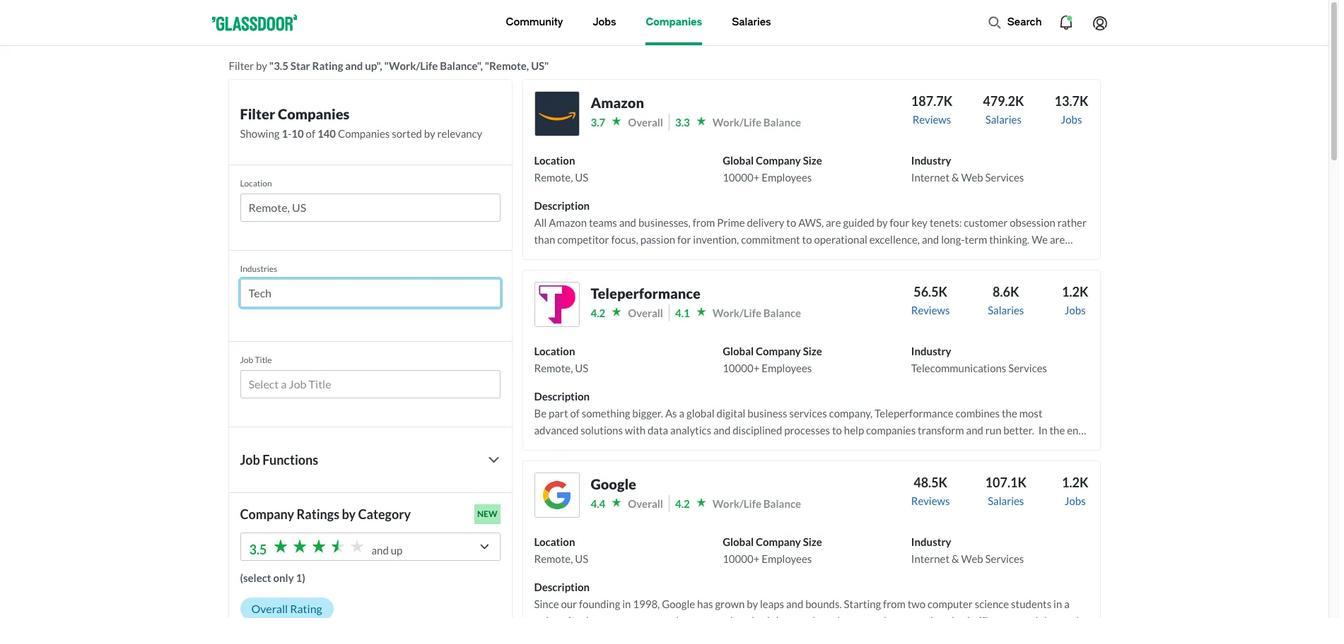 Task type: describe. For each thing, give the bounding box(es) containing it.
industry telecommunications services
[[911, 345, 1047, 375]]

3.3
[[675, 116, 690, 129]]

live
[[585, 267, 601, 280]]

transform
[[982, 250, 1028, 263]]

work/life for amazon
[[713, 116, 762, 129]]

location remote, us for teleperformance
[[534, 345, 588, 375]]

excellence,
[[870, 233, 920, 246]]

invention,
[[693, 233, 739, 246]]

location for amazon
[[534, 154, 575, 167]]

3.5
[[249, 542, 267, 558]]

industry internet & web services for google
[[911, 536, 1024, 566]]

filter companies showing 1 - 10 of 140 companies sorted by relevancy
[[240, 105, 483, 140]]

1 vertical spatial companies
[[278, 105, 350, 122]]

job title
[[240, 355, 272, 366]]

and up focus,
[[619, 216, 636, 229]]

prime
[[717, 216, 745, 229]]

and left the run
[[650, 267, 668, 280]]

web for google
[[961, 553, 983, 566]]

search button
[[981, 8, 1049, 37]]

filter for companies
[[240, 105, 275, 122]]

13.7k jobs
[[1055, 93, 1089, 126]]

customer
[[964, 216, 1008, 229]]

location for teleperformance
[[534, 345, 575, 358]]

thinking.
[[990, 233, 1030, 246]]

us for google
[[575, 553, 588, 566]]

us"
[[531, 59, 549, 72]]

187.7k
[[911, 93, 953, 109]]

"remote,
[[485, 59, 529, 72]]

10000+ for teleperformance
[[723, 362, 760, 375]]

48.5k
[[914, 475, 948, 491]]

none field industries
[[240, 279, 500, 313]]

description inside description all amazon teams and businesses, from prime delivery to aws, are guided by four key tenets: customer obsession rather than competitor focus, passion for invention, commitment to operational excellence, and long-term thinking.    we are driven by the excitement of building technologies, inventing products, and providing services that transform the way our customers live their lives and run their businesses.
[[534, 199, 590, 212]]

teleperformance image
[[534, 282, 580, 327]]

10
[[292, 127, 304, 140]]

description all amazon teams and businesses, from prime delivery to aws, are guided by four key tenets: customer obsession rather than competitor focus, passion for invention, commitment to operational excellence, and long-term thinking.    we are driven by the excitement of building technologies, inventing products, and providing services that transform the way our customers live their lives and run their businesses.
[[534, 199, 1087, 280]]

businesses.
[[712, 267, 765, 280]]

by down competitor
[[566, 250, 577, 263]]

overall rating button
[[240, 598, 334, 619]]

Location field
[[249, 199, 492, 216]]

technologies,
[[701, 250, 762, 263]]

aws,
[[799, 216, 824, 229]]

driven
[[534, 250, 564, 263]]

global company size 10000+ employees for amazon
[[723, 154, 822, 184]]

description for google
[[534, 581, 590, 594]]

location down showing
[[240, 178, 272, 189]]

0 vertical spatial rating
[[312, 59, 343, 72]]

run
[[670, 267, 686, 280]]

lives
[[628, 267, 648, 280]]

job functions button
[[240, 450, 500, 470]]

building
[[662, 250, 699, 263]]

filter for by
[[229, 59, 254, 72]]

up",
[[365, 59, 382, 72]]

star
[[291, 59, 310, 72]]

4.2 for work/life balance
[[675, 498, 690, 511]]

new
[[477, 509, 498, 520]]

56.5k
[[914, 284, 948, 300]]

10000+ for amazon
[[723, 171, 760, 184]]

and down operational
[[855, 250, 873, 263]]

"3.5
[[269, 59, 289, 72]]

107.1k
[[986, 475, 1027, 491]]

overall for amazon
[[628, 116, 663, 129]]

sorted
[[392, 127, 422, 140]]

remote, for teleperformance
[[534, 362, 573, 375]]

and up
[[372, 545, 403, 557]]

size for google
[[803, 536, 822, 549]]

1)
[[296, 572, 305, 585]]

1
[[282, 127, 288, 140]]

way
[[1048, 250, 1066, 263]]

salaries for amazon
[[986, 113, 1022, 126]]

all
[[534, 216, 547, 229]]

56.5k reviews
[[911, 284, 950, 317]]

functions
[[263, 453, 318, 468]]

work/life balance for amazon
[[713, 116, 801, 129]]

global for google
[[723, 536, 754, 549]]

by inside filter companies showing 1 - 10 of 140 companies sorted by relevancy
[[424, 127, 435, 140]]

0 vertical spatial companies
[[646, 16, 702, 28]]

category
[[358, 507, 411, 523]]

inventing
[[765, 250, 808, 263]]

focus,
[[611, 233, 638, 246]]

107.1k salaries
[[986, 475, 1027, 508]]

salaries for teleperformance
[[988, 304, 1024, 317]]

jobs for amazon
[[1061, 113, 1082, 126]]

businesses,
[[639, 216, 691, 229]]

balance",
[[440, 59, 483, 72]]

overall inside button
[[251, 603, 288, 616]]

job functions
[[240, 453, 318, 468]]

job for job functions
[[240, 453, 260, 468]]

internet for google
[[911, 553, 950, 566]]

up
[[391, 545, 403, 557]]

rating inside button
[[290, 603, 322, 616]]

industries
[[240, 264, 277, 274]]

telecommunications
[[911, 362, 1007, 375]]

jobs for google
[[1065, 495, 1086, 508]]

global for amazon
[[723, 154, 754, 167]]

providing
[[875, 250, 919, 263]]

salaries link
[[732, 0, 771, 45]]

than
[[534, 233, 555, 246]]

balance for google
[[764, 498, 801, 511]]

overall rating
[[251, 603, 322, 616]]

479.2k
[[983, 93, 1024, 109]]

services for amazon
[[986, 171, 1024, 184]]

customers
[[534, 267, 583, 280]]

from
[[693, 216, 715, 229]]

employees for teleperformance
[[762, 362, 812, 375]]

search
[[1008, 16, 1042, 28]]

web for amazon
[[961, 171, 983, 184]]

work/life for teleperformance
[[713, 307, 762, 320]]



Task type: locate. For each thing, give the bounding box(es) containing it.
job for job title
[[240, 355, 253, 366]]

1 us from the top
[[575, 171, 588, 184]]

0 vertical spatial amazon
[[591, 94, 644, 111]]

1 industry internet & web services from the top
[[911, 154, 1024, 184]]

3 industry from the top
[[911, 536, 952, 549]]

0 vertical spatial filter
[[229, 59, 254, 72]]

1 vertical spatial services
[[1009, 362, 1047, 375]]

global for teleperformance
[[723, 345, 754, 358]]

1 global from the top
[[723, 154, 754, 167]]

2 vertical spatial global company size 10000+ employees
[[723, 536, 822, 566]]

2 vertical spatial global
[[723, 536, 754, 549]]

1 vertical spatial rating
[[290, 603, 322, 616]]

1 vertical spatial work/life balance
[[713, 307, 801, 320]]

1 horizontal spatial are
[[1050, 233, 1065, 246]]

description
[[534, 199, 590, 212], [534, 390, 590, 403], [534, 581, 590, 594]]

amazon inside description all amazon teams and businesses, from prime delivery to aws, are guided by four key tenets: customer obsession rather than competitor focus, passion for invention, commitment to operational excellence, and long-term thinking.    we are driven by the excitement of building technologies, inventing products, and providing services that transform the way our customers live their lives and run their businesses.
[[549, 216, 587, 229]]

2 vertical spatial work/life
[[713, 498, 762, 511]]

0 vertical spatial balance
[[764, 116, 801, 129]]

2 vertical spatial reviews
[[911, 495, 950, 508]]

1 10000+ from the top
[[723, 171, 760, 184]]

0 vertical spatial remote,
[[534, 171, 573, 184]]

ratings
[[297, 507, 339, 523]]

location remote, us down google image
[[534, 536, 588, 566]]

0 horizontal spatial amazon
[[549, 216, 587, 229]]

location remote, us for amazon
[[534, 154, 588, 184]]

2 balance from the top
[[764, 307, 801, 320]]

reviews for teleperformance
[[911, 304, 950, 317]]

1 horizontal spatial of
[[650, 250, 660, 263]]

3 10000+ from the top
[[723, 553, 760, 566]]

amazon up 3.7
[[591, 94, 644, 111]]

2 & from the top
[[952, 553, 959, 566]]

0 vertical spatial job
[[240, 355, 253, 366]]

are up operational
[[826, 216, 841, 229]]

1 none field from the top
[[240, 194, 500, 228]]

1.2k for google
[[1062, 475, 1089, 491]]

of right 10
[[306, 127, 315, 140]]

competitor
[[557, 233, 609, 246]]

187.7k reviews
[[911, 93, 953, 126]]

global company size 10000+ employees for teleperformance
[[723, 345, 822, 375]]

1 vertical spatial of
[[650, 250, 660, 263]]

amazon
[[591, 94, 644, 111], [549, 216, 587, 229]]

2 vertical spatial 10000+
[[723, 553, 760, 566]]

(select
[[240, 572, 271, 585]]

2 employees from the top
[[762, 362, 812, 375]]

2 description from the top
[[534, 390, 590, 403]]

our
[[1068, 250, 1084, 263]]

2 vertical spatial remote,
[[534, 553, 573, 566]]

jobs right 107.1k salaries
[[1065, 495, 1086, 508]]

job
[[240, 355, 253, 366], [240, 453, 260, 468]]

2 location remote, us from the top
[[534, 345, 588, 375]]

products,
[[810, 250, 853, 263]]

their right the run
[[688, 267, 710, 280]]

employees for amazon
[[762, 171, 812, 184]]

0 vertical spatial work/life balance
[[713, 116, 801, 129]]

1 vertical spatial web
[[961, 553, 983, 566]]

are up way
[[1050, 233, 1065, 246]]

description for teleperformance
[[534, 390, 590, 403]]

the down we
[[1030, 250, 1046, 263]]

0 vertical spatial 1.2k
[[1062, 284, 1089, 300]]

2 work/life from the top
[[713, 307, 762, 320]]

-
[[288, 127, 292, 140]]

1 1.2k from the top
[[1062, 284, 1089, 300]]

of inside filter companies showing 1 - 10 of 140 companies sorted by relevancy
[[306, 127, 315, 140]]

location remote, us for google
[[534, 536, 588, 566]]

1 vertical spatial work/life
[[713, 307, 762, 320]]

1.2k jobs for google
[[1062, 475, 1089, 508]]

google
[[591, 476, 636, 493]]

10000+ for google
[[723, 553, 760, 566]]

industry down "187.7k reviews"
[[911, 154, 952, 167]]

1 horizontal spatial their
[[688, 267, 710, 280]]

1 balance from the top
[[764, 116, 801, 129]]

1 work/life balance from the top
[[713, 116, 801, 129]]

tenets:
[[930, 216, 962, 229]]

jobs for teleperformance
[[1065, 304, 1086, 317]]

1 horizontal spatial to
[[802, 233, 812, 246]]

0 vertical spatial global
[[723, 154, 754, 167]]

3 work/life from the top
[[713, 498, 762, 511]]

commitment
[[741, 233, 800, 246]]

2 vertical spatial location remote, us
[[534, 536, 588, 566]]

1 horizontal spatial 4.2
[[675, 498, 690, 511]]

2 1.2k from the top
[[1062, 475, 1089, 491]]

reviews for amazon
[[913, 113, 951, 126]]

passion
[[641, 233, 675, 246]]

Industries field
[[249, 285, 492, 302]]

2 vertical spatial balance
[[764, 498, 801, 511]]

2 global from the top
[[723, 345, 754, 358]]

balance for teleperformance
[[764, 307, 801, 320]]

48.5k reviews
[[911, 475, 950, 508]]

remote, up all
[[534, 171, 573, 184]]

services down 107.1k salaries
[[986, 553, 1024, 566]]

1 vertical spatial employees
[[762, 362, 812, 375]]

1 vertical spatial to
[[802, 233, 812, 246]]

1 vertical spatial none field
[[240, 279, 500, 313]]

1 vertical spatial 10000+
[[723, 362, 760, 375]]

2 industry from the top
[[911, 345, 952, 358]]

2 vertical spatial size
[[803, 536, 822, 549]]

internet down 48.5k reviews at the right bottom of page
[[911, 553, 950, 566]]

employees
[[762, 171, 812, 184], [762, 362, 812, 375], [762, 553, 812, 566]]

2 their from the left
[[688, 267, 710, 280]]

1 vertical spatial industry
[[911, 345, 952, 358]]

filter by "3.5 star rating and up", "work/life balance", "remote, us"
[[229, 59, 549, 72]]

their down excitement
[[603, 267, 626, 280]]

overall for google
[[628, 498, 663, 511]]

0 horizontal spatial to
[[787, 216, 796, 229]]

work/life balance for teleperformance
[[713, 307, 801, 320]]

jobs inside '13.7k jobs'
[[1061, 113, 1082, 126]]

salaries inside 107.1k salaries
[[988, 495, 1024, 508]]

industry for teleperformance
[[911, 345, 952, 358]]

none field for industries
[[240, 279, 500, 313]]

3 location remote, us from the top
[[534, 536, 588, 566]]

1 vertical spatial remote,
[[534, 362, 573, 375]]

1 internet from the top
[[911, 171, 950, 184]]

0 vertical spatial industry internet & web services
[[911, 154, 1024, 184]]

remote, down 'teleperformance' image
[[534, 362, 573, 375]]

none field location
[[240, 194, 500, 228]]

four
[[890, 216, 910, 229]]

3 remote, from the top
[[534, 553, 573, 566]]

by left "3.5
[[256, 59, 267, 72]]

2 1.2k jobs from the top
[[1062, 475, 1089, 508]]

jobs down our
[[1065, 304, 1086, 317]]

by left four
[[877, 216, 888, 229]]

overall left 3.3
[[628, 116, 663, 129]]

jobs link
[[593, 0, 616, 45]]

0 vertical spatial 4.2
[[591, 307, 606, 320]]

reviews down "187.7k" in the top of the page
[[913, 113, 951, 126]]

3 global company size 10000+ employees from the top
[[723, 536, 822, 566]]

2 none field from the top
[[240, 279, 500, 313]]

1 vertical spatial size
[[803, 345, 822, 358]]

1 vertical spatial job
[[240, 453, 260, 468]]

1 remote, from the top
[[534, 171, 573, 184]]

employees for google
[[762, 553, 812, 566]]

none field for location
[[240, 194, 500, 228]]

2 web from the top
[[961, 553, 983, 566]]

0 vertical spatial 10000+
[[723, 171, 760, 184]]

of inside description all amazon teams and businesses, from prime delivery to aws, are guided by four key tenets: customer obsession rather than competitor focus, passion for invention, commitment to operational excellence, and long-term thinking.    we are driven by the excitement of building technologies, inventing products, and providing services that transform the way our customers live their lives and run their businesses.
[[650, 250, 660, 263]]

and
[[345, 59, 363, 72], [619, 216, 636, 229], [922, 233, 939, 246], [855, 250, 873, 263], [650, 267, 668, 280], [372, 545, 389, 557]]

to down the aws,
[[802, 233, 812, 246]]

1 vertical spatial global
[[723, 345, 754, 358]]

2 vertical spatial services
[[986, 553, 1024, 566]]

us up competitor
[[575, 171, 588, 184]]

0 vertical spatial 1.2k jobs
[[1062, 284, 1089, 317]]

0 vertical spatial are
[[826, 216, 841, 229]]

to left the aws,
[[787, 216, 796, 229]]

2 internet from the top
[[911, 553, 950, 566]]

salaries for google
[[988, 495, 1024, 508]]

services for google
[[986, 553, 1024, 566]]

1 vertical spatial are
[[1050, 233, 1065, 246]]

that
[[960, 250, 980, 263]]

2 vertical spatial work/life balance
[[713, 498, 801, 511]]

teams
[[589, 216, 617, 229]]

2 us from the top
[[575, 362, 588, 375]]

0 vertical spatial of
[[306, 127, 315, 140]]

job left title
[[240, 355, 253, 366]]

size for teleperformance
[[803, 345, 822, 358]]

delivery
[[747, 216, 785, 229]]

only
[[273, 572, 294, 585]]

None field
[[240, 194, 500, 228], [240, 279, 500, 313], [240, 371, 500, 405]]

1.2k jobs
[[1062, 284, 1089, 317], [1062, 475, 1089, 508]]

company
[[756, 154, 801, 167], [756, 345, 801, 358], [240, 507, 294, 523], [756, 536, 801, 549]]

for
[[677, 233, 691, 246]]

2 remote, from the top
[[534, 362, 573, 375]]

2 10000+ from the top
[[723, 362, 760, 375]]

0 vertical spatial description
[[534, 199, 590, 212]]

(select only 1)
[[240, 572, 305, 585]]

industry internet & web services for amazon
[[911, 154, 1024, 184]]

us
[[575, 171, 588, 184], [575, 362, 588, 375], [575, 553, 588, 566]]

internet for amazon
[[911, 171, 950, 184]]

0 vertical spatial &
[[952, 171, 959, 184]]

us for teleperformance
[[575, 362, 588, 375]]

us down google image
[[575, 553, 588, 566]]

amazon up competitor
[[549, 216, 587, 229]]

we
[[1032, 233, 1048, 246]]

industry internet & web services up customer
[[911, 154, 1024, 184]]

1.2k jobs right 107.1k salaries
[[1062, 475, 1089, 508]]

location for google
[[534, 536, 575, 549]]

internet
[[911, 171, 950, 184], [911, 553, 950, 566]]

work/life balance for google
[[713, 498, 801, 511]]

filter inside filter companies showing 1 - 10 of 140 companies sorted by relevancy
[[240, 105, 275, 122]]

services up customer
[[986, 171, 1024, 184]]

0 vertical spatial services
[[986, 171, 1024, 184]]

by right ratings
[[342, 507, 356, 523]]

1 location remote, us from the top
[[534, 154, 588, 184]]

companies up the '140'
[[278, 105, 350, 122]]

1 1.2k jobs from the top
[[1062, 284, 1089, 317]]

1 vertical spatial 1.2k
[[1062, 475, 1089, 491]]

4.1
[[675, 307, 690, 320]]

3 global from the top
[[723, 536, 754, 549]]

0 vertical spatial employees
[[762, 171, 812, 184]]

"work/life
[[384, 59, 438, 72]]

reviews down 48.5k
[[911, 495, 950, 508]]

0 horizontal spatial their
[[603, 267, 626, 280]]

1 horizontal spatial amazon
[[591, 94, 644, 111]]

3 description from the top
[[534, 581, 590, 594]]

industry up telecommunications
[[911, 345, 952, 358]]

industry for amazon
[[911, 154, 952, 167]]

& for google
[[952, 553, 959, 566]]

1 vertical spatial &
[[952, 553, 959, 566]]

1 vertical spatial description
[[534, 390, 590, 403]]

location down google image
[[534, 536, 575, 549]]

guided
[[843, 216, 875, 229]]

remote, for google
[[534, 553, 573, 566]]

1 work/life from the top
[[713, 116, 762, 129]]

company for teleperformance
[[756, 345, 801, 358]]

services inside "industry telecommunications services"
[[1009, 362, 1047, 375]]

8.6k
[[993, 284, 1019, 300]]

industry down 48.5k reviews at the right bottom of page
[[911, 536, 952, 549]]

company for google
[[756, 536, 801, 549]]

1.2k for teleperformance
[[1062, 284, 1089, 300]]

overall down teleperformance
[[628, 307, 663, 320]]

1.2k right '107.1k'
[[1062, 475, 1089, 491]]

rating down 1)
[[290, 603, 322, 616]]

rather
[[1058, 216, 1087, 229]]

0 vertical spatial web
[[961, 171, 983, 184]]

2 size from the top
[[803, 345, 822, 358]]

0 horizontal spatial 4.2
[[591, 307, 606, 320]]

2 the from the left
[[1030, 250, 1046, 263]]

1 vertical spatial industry internet & web services
[[911, 536, 1024, 566]]

remote, for amazon
[[534, 171, 573, 184]]

key
[[912, 216, 928, 229]]

1 vertical spatial balance
[[764, 307, 801, 320]]

location remote, us down amazon image
[[534, 154, 588, 184]]

2 vertical spatial none field
[[240, 371, 500, 405]]

1 horizontal spatial the
[[1030, 250, 1046, 263]]

479.2k salaries
[[983, 93, 1024, 126]]

3 us from the top
[[575, 553, 588, 566]]

1 the from the left
[[579, 250, 595, 263]]

overall down (select only 1)
[[251, 603, 288, 616]]

1.2k jobs down our
[[1062, 284, 1089, 317]]

1.2k down our
[[1062, 284, 1089, 300]]

1 employees from the top
[[762, 171, 812, 184]]

the down competitor
[[579, 250, 595, 263]]

1 description from the top
[[534, 199, 590, 212]]

showing
[[240, 127, 280, 140]]

overall for teleperformance
[[628, 307, 663, 320]]

global company size 10000+ employees
[[723, 154, 822, 184], [723, 345, 822, 375], [723, 536, 822, 566]]

3 employees from the top
[[762, 553, 812, 566]]

0 vertical spatial location remote, us
[[534, 154, 588, 184]]

remote,
[[534, 171, 573, 184], [534, 362, 573, 375], [534, 553, 573, 566]]

1.2k jobs for teleperformance
[[1062, 284, 1089, 317]]

filter up showing
[[240, 105, 275, 122]]

2 work/life balance from the top
[[713, 307, 801, 320]]

salaries inside 479.2k salaries
[[986, 113, 1022, 126]]

community
[[506, 16, 563, 28]]

0 vertical spatial size
[[803, 154, 822, 167]]

3 none field from the top
[[240, 371, 500, 405]]

3 balance from the top
[[764, 498, 801, 511]]

overall
[[628, 116, 663, 129], [628, 307, 663, 320], [628, 498, 663, 511], [251, 603, 288, 616]]

job inside button
[[240, 453, 260, 468]]

operational
[[814, 233, 868, 246]]

1 vertical spatial 1.2k jobs
[[1062, 475, 1089, 508]]

and up "services"
[[922, 233, 939, 246]]

obsession
[[1010, 216, 1056, 229]]

of down passion
[[650, 250, 660, 263]]

3.7
[[591, 116, 606, 129]]

1 vertical spatial global company size 10000+ employees
[[723, 345, 822, 375]]

1 global company size 10000+ employees from the top
[[723, 154, 822, 184]]

relevancy
[[437, 127, 483, 140]]

companies right jobs link
[[646, 16, 702, 28]]

0 vertical spatial global company size 10000+ employees
[[723, 154, 822, 184]]

services right telecommunications
[[1009, 362, 1047, 375]]

work/life for google
[[713, 498, 762, 511]]

and left up on the bottom left of the page
[[372, 545, 389, 557]]

reviews inside "187.7k reviews"
[[913, 113, 951, 126]]

0 horizontal spatial are
[[826, 216, 841, 229]]

teleperformance
[[591, 285, 701, 302]]

0 vertical spatial work/life
[[713, 116, 762, 129]]

2 vertical spatial employees
[[762, 553, 812, 566]]

1 job from the top
[[240, 355, 253, 366]]

by right sorted
[[424, 127, 435, 140]]

2 job from the top
[[240, 453, 260, 468]]

community link
[[506, 0, 563, 45]]

140
[[317, 127, 336, 140]]

2 vertical spatial us
[[575, 553, 588, 566]]

3 size from the top
[[803, 536, 822, 549]]

rating right the star
[[312, 59, 343, 72]]

1 size from the top
[[803, 154, 822, 167]]

companies right the '140'
[[338, 127, 390, 140]]

remote, down google image
[[534, 553, 573, 566]]

internet up key
[[911, 171, 950, 184]]

location remote, us down 'teleperformance' image
[[534, 345, 588, 375]]

us for amazon
[[575, 171, 588, 184]]

services
[[921, 250, 958, 263]]

salaries
[[732, 16, 771, 28], [986, 113, 1022, 126], [988, 304, 1024, 317], [988, 495, 1024, 508]]

13.7k
[[1055, 93, 1089, 109]]

us down 'teleperformance' image
[[575, 362, 588, 375]]

2 global company size 10000+ employees from the top
[[723, 345, 822, 375]]

global company size 10000+ employees for google
[[723, 536, 822, 566]]

size for amazon
[[803, 154, 822, 167]]

1 web from the top
[[961, 171, 983, 184]]

overall down google
[[628, 498, 663, 511]]

long-
[[941, 233, 965, 246]]

3 work/life balance from the top
[[713, 498, 801, 511]]

location down amazon image
[[534, 154, 575, 167]]

1 vertical spatial 4.2
[[675, 498, 690, 511]]

& for amazon
[[952, 171, 959, 184]]

filter left "3.5
[[229, 59, 254, 72]]

industry for google
[[911, 536, 952, 549]]

0 vertical spatial us
[[575, 171, 588, 184]]

0 horizontal spatial of
[[306, 127, 315, 140]]

0 vertical spatial none field
[[240, 194, 500, 228]]

0 vertical spatial internet
[[911, 171, 950, 184]]

google image
[[534, 473, 580, 518]]

industry inside "industry telecommunications services"
[[911, 345, 952, 358]]

2 industry internet & web services from the top
[[911, 536, 1024, 566]]

2 vertical spatial companies
[[338, 127, 390, 140]]

location down 'teleperformance' image
[[534, 345, 575, 358]]

work/life
[[713, 116, 762, 129], [713, 307, 762, 320], [713, 498, 762, 511]]

balance
[[764, 116, 801, 129], [764, 307, 801, 320], [764, 498, 801, 511]]

0 vertical spatial to
[[787, 216, 796, 229]]

company for amazon
[[756, 154, 801, 167]]

1 vertical spatial filter
[[240, 105, 275, 122]]

by
[[256, 59, 267, 72], [424, 127, 435, 140], [877, 216, 888, 229], [566, 250, 577, 263], [342, 507, 356, 523]]

none field for job title
[[240, 371, 500, 405]]

2 vertical spatial industry
[[911, 536, 952, 549]]

balance for amazon
[[764, 116, 801, 129]]

0 horizontal spatial the
[[579, 250, 595, 263]]

4.4
[[591, 498, 606, 511]]

1 & from the top
[[952, 171, 959, 184]]

0 vertical spatial reviews
[[913, 113, 951, 126]]

4.2 for overall
[[591, 307, 606, 320]]

1 vertical spatial internet
[[911, 553, 950, 566]]

jobs left companies link
[[593, 16, 616, 28]]

1 vertical spatial reviews
[[911, 304, 950, 317]]

reviews for google
[[911, 495, 950, 508]]

1 vertical spatial us
[[575, 362, 588, 375]]

reviews down 56.5k
[[911, 304, 950, 317]]

industry internet & web services down 48.5k reviews at the right bottom of page
[[911, 536, 1024, 566]]

8.6k salaries
[[988, 284, 1024, 317]]

2 vertical spatial description
[[534, 581, 590, 594]]

title
[[255, 355, 272, 366]]

Job Title field
[[249, 376, 492, 393]]

companies link
[[646, 0, 702, 45]]

job left functions
[[240, 453, 260, 468]]

web
[[961, 171, 983, 184], [961, 553, 983, 566]]

1 industry from the top
[[911, 154, 952, 167]]

&
[[952, 171, 959, 184], [952, 553, 959, 566]]

company ratings by category
[[240, 507, 411, 523]]

1 vertical spatial location remote, us
[[534, 345, 588, 375]]

none field job title
[[240, 371, 500, 405]]

amazon image
[[534, 91, 580, 136]]

jobs down 13.7k
[[1061, 113, 1082, 126]]

0 vertical spatial industry
[[911, 154, 952, 167]]

1 their from the left
[[603, 267, 626, 280]]

industry internet & web services
[[911, 154, 1024, 184], [911, 536, 1024, 566]]

and left up",
[[345, 59, 363, 72]]

1 vertical spatial amazon
[[549, 216, 587, 229]]



Task type: vqa. For each thing, say whether or not it's contained in the screenshot.
topmost image for post author
no



